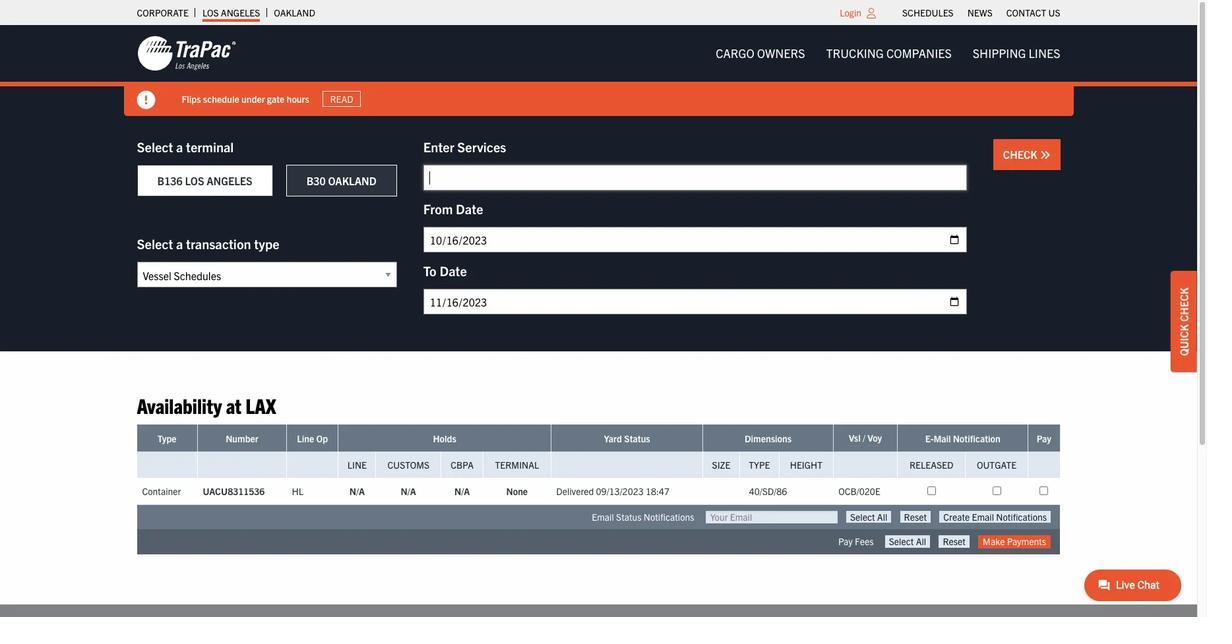 Task type: vqa. For each thing, say whether or not it's contained in the screenshot.
the Inbound to the bottom
no



Task type: describe. For each thing, give the bounding box(es) containing it.
delivered 09/13/2023 18:47
[[556, 486, 670, 498]]

date for from date
[[456, 201, 483, 217]]

light image
[[867, 8, 876, 18]]

under
[[242, 93, 265, 105]]

quick
[[1178, 325, 1191, 356]]

line op
[[297, 433, 328, 445]]

shipping lines link
[[963, 40, 1071, 67]]

hours
[[287, 93, 309, 105]]

holds
[[433, 433, 457, 445]]

los angeles link
[[202, 3, 260, 22]]

schedules link
[[903, 3, 954, 22]]

to date
[[423, 263, 467, 279]]

shipping
[[973, 46, 1026, 61]]

check inside button
[[1004, 148, 1040, 161]]

make payments link
[[979, 536, 1051, 549]]

login link
[[840, 7, 862, 18]]

yard status
[[604, 433, 650, 445]]

From Date date field
[[423, 227, 967, 253]]

pay for pay fees
[[839, 536, 853, 548]]

0 horizontal spatial type
[[158, 433, 177, 445]]

e-mail notification
[[926, 433, 1001, 445]]

lines
[[1029, 46, 1061, 61]]

to
[[423, 263, 437, 279]]

ocb/020e
[[839, 486, 881, 498]]

menu bar containing schedules
[[896, 3, 1068, 22]]

news
[[968, 7, 993, 18]]

fees
[[855, 536, 874, 548]]

b30
[[307, 174, 326, 187]]

terminal
[[495, 460, 539, 471]]

size
[[712, 460, 731, 471]]

line for line op
[[297, 433, 314, 445]]

email
[[592, 512, 614, 524]]

0 horizontal spatial solid image
[[137, 91, 155, 110]]

at
[[226, 393, 242, 418]]

trucking companies
[[827, 46, 952, 61]]

flips
[[182, 93, 201, 105]]

from
[[423, 201, 453, 217]]

shipping lines
[[973, 46, 1061, 61]]

check button
[[994, 139, 1061, 170]]

quick check link
[[1171, 271, 1198, 373]]

1 vertical spatial oakland
[[328, 174, 377, 187]]

Enter Services text field
[[423, 165, 967, 191]]

b30 oakland
[[307, 174, 377, 187]]

18:47
[[646, 486, 670, 498]]

cargo
[[716, 46, 755, 61]]

1 vertical spatial los
[[185, 174, 204, 187]]

mail
[[934, 433, 951, 445]]

from date
[[423, 201, 483, 217]]

los inside "los angeles" link
[[202, 7, 219, 18]]

status for email
[[616, 512, 642, 524]]

services
[[458, 139, 506, 155]]

e-
[[926, 433, 934, 445]]

yard
[[604, 433, 622, 445]]

delivered
[[556, 486, 594, 498]]

login
[[840, 7, 862, 18]]

notification
[[953, 433, 1001, 445]]

To Date date field
[[423, 289, 967, 315]]

make
[[983, 536, 1005, 548]]

payments
[[1007, 536, 1047, 548]]

height
[[790, 460, 823, 471]]

terminal
[[186, 139, 234, 155]]

/
[[863, 432, 866, 444]]

transaction
[[186, 236, 251, 252]]

make payments
[[983, 536, 1047, 548]]

quick check
[[1178, 288, 1191, 356]]

hl
[[292, 486, 303, 498]]

news link
[[968, 3, 993, 22]]



Task type: locate. For each thing, give the bounding box(es) containing it.
None checkbox
[[928, 487, 936, 496]]

0 vertical spatial select
[[137, 139, 173, 155]]

uacu8311536
[[203, 486, 265, 498]]

menu bar down light 'icon'
[[705, 40, 1071, 67]]

None button
[[847, 512, 892, 524], [900, 512, 931, 524], [940, 512, 1051, 524], [885, 536, 931, 548], [939, 536, 970, 548], [847, 512, 892, 524], [900, 512, 931, 524], [940, 512, 1051, 524], [885, 536, 931, 548], [939, 536, 970, 548]]

read link
[[323, 91, 361, 107]]

a for transaction
[[176, 236, 183, 252]]

contact us
[[1007, 7, 1061, 18]]

0 vertical spatial menu bar
[[896, 3, 1068, 22]]

None checkbox
[[993, 487, 1001, 496], [1040, 487, 1049, 496], [993, 487, 1001, 496], [1040, 487, 1049, 496]]

corporate
[[137, 7, 189, 18]]

status
[[624, 433, 650, 445], [616, 512, 642, 524]]

0 vertical spatial type
[[158, 433, 177, 445]]

oakland
[[274, 7, 315, 18], [328, 174, 377, 187]]

type down dimensions
[[749, 460, 770, 471]]

1 vertical spatial date
[[440, 263, 467, 279]]

los angeles image
[[137, 35, 236, 72]]

40/sd/86
[[749, 486, 787, 498]]

0 vertical spatial line
[[297, 433, 314, 445]]

select up b136
[[137, 139, 173, 155]]

oakland right los angeles
[[274, 7, 315, 18]]

line left customs
[[348, 460, 367, 471]]

0 horizontal spatial line
[[297, 433, 314, 445]]

menu bar up shipping
[[896, 3, 1068, 22]]

0 vertical spatial solid image
[[137, 91, 155, 110]]

1 horizontal spatial pay
[[1037, 433, 1052, 445]]

status right email at the bottom
[[616, 512, 642, 524]]

1 vertical spatial pay
[[839, 536, 853, 548]]

1 vertical spatial angeles
[[207, 174, 253, 187]]

0 horizontal spatial check
[[1004, 148, 1040, 161]]

oakland link
[[274, 3, 315, 22]]

b136
[[157, 174, 183, 187]]

a left terminal
[[176, 139, 183, 155]]

n/a down cbpa
[[455, 486, 470, 498]]

footer
[[0, 605, 1198, 618]]

0 vertical spatial check
[[1004, 148, 1040, 161]]

0 vertical spatial status
[[624, 433, 650, 445]]

notifications
[[644, 512, 695, 524]]

1 vertical spatial type
[[749, 460, 770, 471]]

1 horizontal spatial check
[[1178, 288, 1191, 322]]

type down availability
[[158, 433, 177, 445]]

select for select a transaction type
[[137, 236, 173, 252]]

pay for pay
[[1037, 433, 1052, 445]]

select a terminal
[[137, 139, 234, 155]]

2 select from the top
[[137, 236, 173, 252]]

2 horizontal spatial n/a
[[455, 486, 470, 498]]

angeles
[[221, 7, 260, 18], [207, 174, 253, 187]]

Your Email email field
[[706, 512, 838, 524]]

outgate
[[977, 460, 1017, 471]]

n/a
[[350, 486, 365, 498], [401, 486, 416, 498], [455, 486, 470, 498]]

date for to date
[[440, 263, 467, 279]]

select left transaction
[[137, 236, 173, 252]]

voy
[[868, 432, 882, 444]]

companies
[[887, 46, 952, 61]]

type
[[158, 433, 177, 445], [749, 460, 770, 471]]

released
[[910, 460, 954, 471]]

corporate link
[[137, 3, 189, 22]]

n/a right hl
[[350, 486, 365, 498]]

none
[[506, 486, 528, 498]]

1 vertical spatial status
[[616, 512, 642, 524]]

n/a down customs
[[401, 486, 416, 498]]

customs
[[388, 460, 430, 471]]

trucking
[[827, 46, 884, 61]]

1 vertical spatial menu bar
[[705, 40, 1071, 67]]

trucking companies link
[[816, 40, 963, 67]]

date
[[456, 201, 483, 217], [440, 263, 467, 279]]

cargo owners link
[[705, 40, 816, 67]]

availability at lax
[[137, 393, 276, 418]]

schedules
[[903, 7, 954, 18]]

solid image
[[137, 91, 155, 110], [1040, 150, 1051, 160]]

angeles down terminal
[[207, 174, 253, 187]]

menu bar
[[896, 3, 1068, 22], [705, 40, 1071, 67]]

select
[[137, 139, 173, 155], [137, 236, 173, 252]]

gate
[[267, 93, 285, 105]]

a for terminal
[[176, 139, 183, 155]]

container
[[142, 486, 181, 498]]

1 horizontal spatial oakland
[[328, 174, 377, 187]]

date right from
[[456, 201, 483, 217]]

angeles left the oakland link
[[221, 7, 260, 18]]

1 vertical spatial line
[[348, 460, 367, 471]]

0 vertical spatial pay
[[1037, 433, 1052, 445]]

enter
[[423, 139, 454, 155]]

vsl
[[849, 432, 861, 444]]

op
[[316, 433, 328, 445]]

dimensions
[[745, 433, 792, 445]]

1 horizontal spatial n/a
[[401, 486, 416, 498]]

1 horizontal spatial type
[[749, 460, 770, 471]]

solid image inside check button
[[1040, 150, 1051, 160]]

los angeles
[[202, 7, 260, 18]]

1 horizontal spatial solid image
[[1040, 150, 1051, 160]]

pay fees
[[839, 536, 874, 548]]

1 select from the top
[[137, 139, 173, 155]]

number
[[226, 433, 259, 445]]

cargo owners
[[716, 46, 805, 61]]

09/13/2023
[[596, 486, 644, 498]]

2 n/a from the left
[[401, 486, 416, 498]]

0 vertical spatial a
[[176, 139, 183, 155]]

enter services
[[423, 139, 506, 155]]

date right to in the top left of the page
[[440, 263, 467, 279]]

status right yard at the right bottom of page
[[624, 433, 650, 445]]

0 vertical spatial date
[[456, 201, 483, 217]]

type
[[254, 236, 280, 252]]

1 vertical spatial a
[[176, 236, 183, 252]]

line for line
[[348, 460, 367, 471]]

cbpa
[[451, 460, 474, 471]]

owners
[[757, 46, 805, 61]]

0 horizontal spatial n/a
[[350, 486, 365, 498]]

los
[[202, 7, 219, 18], [185, 174, 204, 187]]

banner
[[0, 25, 1208, 116]]

1 vertical spatial solid image
[[1040, 150, 1051, 160]]

0 horizontal spatial pay
[[839, 536, 853, 548]]

email status notifications
[[592, 512, 695, 524]]

oakland right b30
[[328, 174, 377, 187]]

contact
[[1007, 7, 1047, 18]]

status for yard
[[624, 433, 650, 445]]

1 n/a from the left
[[350, 486, 365, 498]]

us
[[1049, 7, 1061, 18]]

schedule
[[203, 93, 239, 105]]

0 vertical spatial los
[[202, 7, 219, 18]]

read
[[330, 93, 354, 105]]

b136 los angeles
[[157, 174, 253, 187]]

1 vertical spatial check
[[1178, 288, 1191, 322]]

los right b136
[[185, 174, 204, 187]]

lax
[[246, 393, 276, 418]]

2 a from the top
[[176, 236, 183, 252]]

0 vertical spatial oakland
[[274, 7, 315, 18]]

select a transaction type
[[137, 236, 280, 252]]

a left transaction
[[176, 236, 183, 252]]

availability
[[137, 393, 222, 418]]

banner containing cargo owners
[[0, 25, 1208, 116]]

1 horizontal spatial line
[[348, 460, 367, 471]]

menu bar containing cargo owners
[[705, 40, 1071, 67]]

contact us link
[[1007, 3, 1061, 22]]

1 a from the top
[[176, 139, 183, 155]]

select for select a terminal
[[137, 139, 173, 155]]

1 vertical spatial select
[[137, 236, 173, 252]]

menu bar inside banner
[[705, 40, 1071, 67]]

check
[[1004, 148, 1040, 161], [1178, 288, 1191, 322]]

0 vertical spatial angeles
[[221, 7, 260, 18]]

line left the op
[[297, 433, 314, 445]]

flips schedule under gate hours
[[182, 93, 309, 105]]

vsl / voy
[[849, 432, 882, 444]]

0 horizontal spatial oakland
[[274, 7, 315, 18]]

pay
[[1037, 433, 1052, 445], [839, 536, 853, 548]]

los up los angeles image
[[202, 7, 219, 18]]

3 n/a from the left
[[455, 486, 470, 498]]



